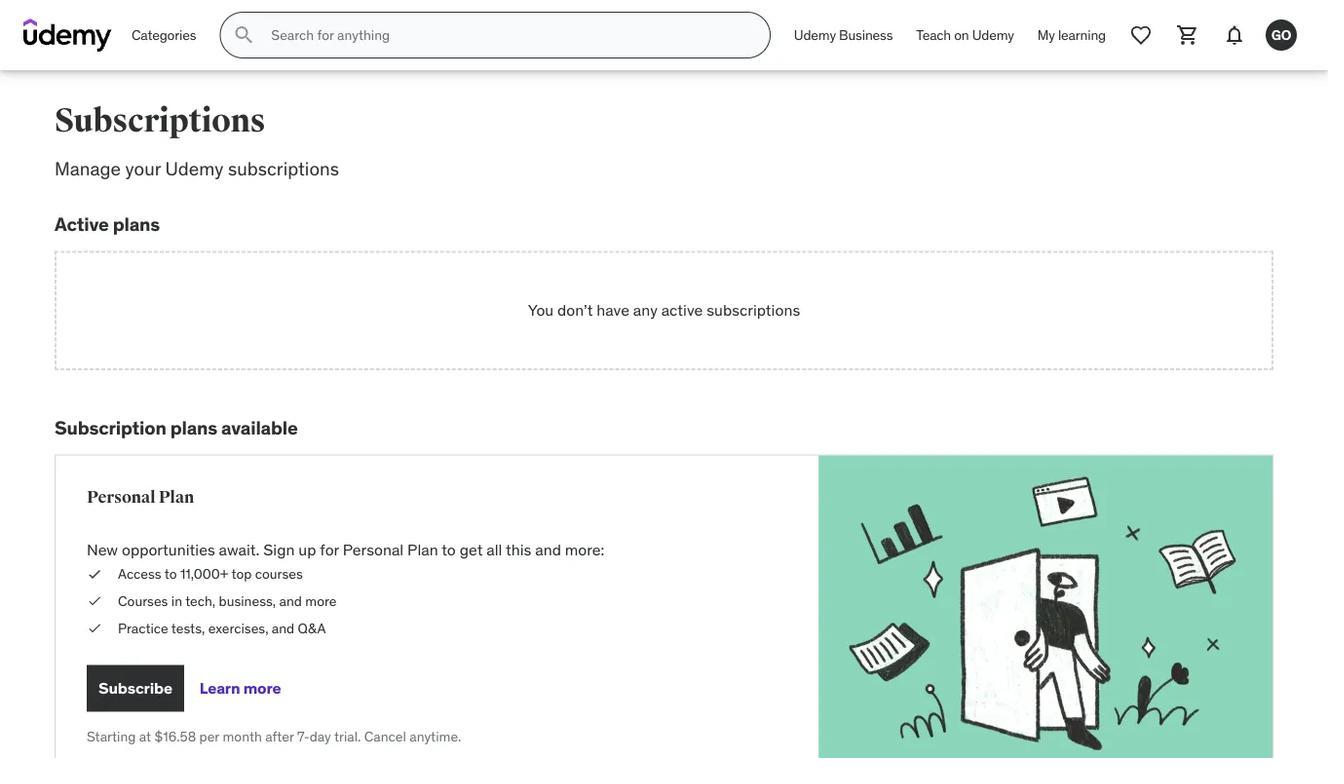Task type: locate. For each thing, give the bounding box(es) containing it.
plan left get
[[408, 540, 438, 560]]

cancel
[[364, 728, 406, 746]]

1 vertical spatial to
[[165, 566, 177, 583]]

await.
[[219, 540, 260, 560]]

1 vertical spatial subscriptions
[[707, 300, 801, 320]]

0 horizontal spatial personal
[[87, 487, 156, 508]]

and left the q&a
[[272, 619, 295, 637]]

active
[[55, 212, 109, 236]]

1 horizontal spatial personal
[[343, 540, 404, 560]]

plans right "active"
[[113, 212, 160, 236]]

teach on udemy link
[[905, 12, 1026, 58]]

to left get
[[442, 540, 456, 560]]

plan up opportunities
[[159, 487, 194, 508]]

new
[[87, 540, 118, 560]]

wishlist image
[[1130, 23, 1153, 47]]

manage
[[55, 157, 121, 180]]

and
[[535, 540, 561, 560], [279, 592, 302, 610], [272, 619, 295, 637]]

and down courses
[[279, 592, 302, 610]]

shopping cart with 0 items image
[[1177, 23, 1200, 47]]

0 vertical spatial and
[[535, 540, 561, 560]]

my learning
[[1038, 26, 1107, 44]]

personal
[[87, 487, 156, 508], [343, 540, 404, 560]]

personal right for
[[343, 540, 404, 560]]

trial.
[[334, 728, 361, 746]]

7-
[[297, 728, 310, 746]]

tech,
[[185, 592, 216, 610]]

courses in tech, business, and more
[[118, 592, 337, 610]]

udemy business link
[[783, 12, 905, 58]]

udemy image
[[23, 19, 112, 52]]

more:
[[565, 540, 605, 560]]

0 horizontal spatial subscriptions
[[228, 157, 339, 180]]

to down opportunities
[[165, 566, 177, 583]]

1 vertical spatial plans
[[170, 416, 217, 439]]

plans
[[113, 212, 160, 236], [170, 416, 217, 439]]

more up the q&a
[[305, 592, 337, 610]]

xsmall image
[[87, 565, 102, 584], [87, 619, 102, 638]]

more right learn
[[243, 678, 281, 698]]

udemy
[[794, 26, 836, 44], [973, 26, 1015, 44], [165, 157, 224, 180]]

1 horizontal spatial plans
[[170, 416, 217, 439]]

and right this
[[535, 540, 561, 560]]

0 vertical spatial plans
[[113, 212, 160, 236]]

notifications image
[[1224, 23, 1247, 47]]

personal plan
[[87, 487, 194, 508]]

udemy right 'on'
[[973, 26, 1015, 44]]

after
[[265, 728, 294, 746]]

categories
[[132, 26, 196, 44]]

2 xsmall image from the top
[[87, 619, 102, 638]]

plans left available
[[170, 416, 217, 439]]

udemy left the business
[[794, 26, 836, 44]]

0 horizontal spatial udemy
[[165, 157, 224, 180]]

1 horizontal spatial to
[[442, 540, 456, 560]]

tests,
[[171, 619, 205, 637]]

business
[[840, 26, 893, 44]]

teach on udemy
[[917, 26, 1015, 44]]

0 vertical spatial xsmall image
[[87, 565, 102, 584]]

xsmall image down new
[[87, 565, 102, 584]]

subscriptions
[[228, 157, 339, 180], [707, 300, 801, 320]]

have
[[597, 300, 630, 320]]

sign
[[263, 540, 295, 560]]

my learning link
[[1026, 12, 1118, 58]]

0 vertical spatial to
[[442, 540, 456, 560]]

plans for subscription
[[170, 416, 217, 439]]

personal up new
[[87, 487, 156, 508]]

subscriptions
[[55, 100, 266, 141]]

plans for active
[[113, 212, 160, 236]]

1 vertical spatial and
[[279, 592, 302, 610]]

any
[[634, 300, 658, 320]]

0 horizontal spatial plans
[[113, 212, 160, 236]]

1 horizontal spatial plan
[[408, 540, 438, 560]]

starting
[[87, 728, 136, 746]]

1 vertical spatial plan
[[408, 540, 438, 560]]

1 horizontal spatial more
[[305, 592, 337, 610]]

1 xsmall image from the top
[[87, 565, 102, 584]]

1 vertical spatial xsmall image
[[87, 619, 102, 638]]

2 horizontal spatial udemy
[[973, 26, 1015, 44]]

active
[[662, 300, 703, 320]]

at
[[139, 728, 151, 746]]

to
[[442, 540, 456, 560], [165, 566, 177, 583]]

udemy business
[[794, 26, 893, 44]]

0 vertical spatial plan
[[159, 487, 194, 508]]

1 horizontal spatial udemy
[[794, 26, 836, 44]]

categories button
[[120, 12, 208, 58]]

1 vertical spatial more
[[243, 678, 281, 698]]

more
[[305, 592, 337, 610], [243, 678, 281, 698]]

$16.58
[[155, 728, 196, 746]]

get
[[460, 540, 483, 560]]

xsmall image down xsmall image
[[87, 619, 102, 638]]

plan
[[159, 487, 194, 508], [408, 540, 438, 560]]

access
[[118, 566, 161, 583]]

0 vertical spatial subscriptions
[[228, 157, 339, 180]]

q&a
[[298, 619, 326, 637]]

udemy right your
[[165, 157, 224, 180]]

learn
[[200, 678, 240, 698]]

your
[[125, 157, 161, 180]]



Task type: vqa. For each thing, say whether or not it's contained in the screenshot.
the this in the bottom left of the page
yes



Task type: describe. For each thing, give the bounding box(es) containing it.
anytime.
[[410, 728, 462, 746]]

month
[[223, 728, 262, 746]]

xsmall image for access
[[87, 565, 102, 584]]

0 vertical spatial more
[[305, 592, 337, 610]]

this
[[506, 540, 532, 560]]

you
[[528, 300, 554, 320]]

udemy for manage your udemy subscriptions
[[165, 157, 224, 180]]

subscribe button
[[87, 665, 184, 712]]

don't
[[558, 300, 593, 320]]

go
[[1272, 26, 1292, 43]]

all
[[487, 540, 502, 560]]

0 horizontal spatial to
[[165, 566, 177, 583]]

exercises,
[[208, 619, 269, 637]]

learn more link
[[200, 665, 281, 712]]

0 horizontal spatial more
[[243, 678, 281, 698]]

2 vertical spatial and
[[272, 619, 295, 637]]

practice tests, exercises, and q&a
[[118, 619, 326, 637]]

xsmall image
[[87, 592, 102, 611]]

starting at $16.58 per month after 7-day trial. cancel anytime.
[[87, 728, 462, 746]]

my
[[1038, 26, 1056, 44]]

0 vertical spatial personal
[[87, 487, 156, 508]]

active plans
[[55, 212, 160, 236]]

go link
[[1259, 12, 1305, 58]]

manage your udemy subscriptions
[[55, 157, 339, 180]]

1 vertical spatial personal
[[343, 540, 404, 560]]

business,
[[219, 592, 276, 610]]

opportunities
[[122, 540, 215, 560]]

for
[[320, 540, 339, 560]]

up
[[299, 540, 316, 560]]

day
[[310, 728, 331, 746]]

per
[[199, 728, 219, 746]]

11,000+
[[180, 566, 229, 583]]

practice
[[118, 619, 168, 637]]

courses
[[255, 566, 303, 583]]

access to 11,000+ top courses
[[118, 566, 303, 583]]

1 horizontal spatial subscriptions
[[707, 300, 801, 320]]

subscription plans available
[[55, 416, 298, 439]]

learn more
[[200, 678, 281, 698]]

you don't have any active subscriptions
[[528, 300, 801, 320]]

on
[[955, 26, 970, 44]]

subscription
[[55, 416, 166, 439]]

learning
[[1059, 26, 1107, 44]]

in
[[171, 592, 182, 610]]

udemy for teach on udemy
[[973, 26, 1015, 44]]

Search for anything text field
[[267, 19, 747, 52]]

available
[[221, 416, 298, 439]]

xsmall image for practice
[[87, 619, 102, 638]]

submit search image
[[232, 23, 256, 47]]

subscribe
[[98, 678, 172, 698]]

teach
[[917, 26, 952, 44]]

top
[[232, 566, 252, 583]]

courses
[[118, 592, 168, 610]]

0 horizontal spatial plan
[[159, 487, 194, 508]]

new opportunities await. sign up for personal plan to get all this and more:
[[87, 540, 605, 560]]



